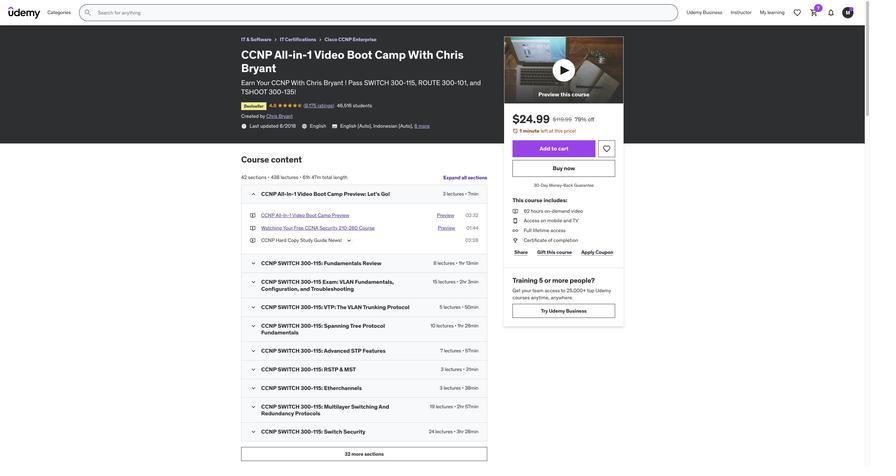 Task type: locate. For each thing, give the bounding box(es) containing it.
1 english from the left
[[310, 123, 326, 129]]

this right gift
[[547, 249, 556, 255]]

to up anywhere.
[[561, 287, 566, 294]]

(8,175 down ccnp all-in-1 video boot camp with chris bryant
[[49, 12, 62, 18]]

protocols
[[295, 410, 320, 417]]

• left the 26min
[[455, 322, 457, 329]]

0 vertical spatial more
[[419, 123, 430, 129]]

[auto]
[[399, 123, 412, 129]]

0 vertical spatial 46,516 students
[[82, 12, 118, 18]]

small image for ccnp switch 300-115:  fundamentals review
[[250, 260, 257, 267]]

sections right the 32
[[364, 451, 384, 457]]

all- inside button
[[276, 212, 283, 218]]

0 vertical spatial with
[[90, 3, 103, 10]]

1 inside button
[[289, 212, 291, 218]]

your inside watching your free ccna security 210-260 course button
[[283, 225, 293, 231]]

lectures right 15
[[439, 279, 456, 285]]

access inside training 5 or more people? get your team access to 25,000+ top udemy courses anytime, anywhere.
[[545, 287, 560, 294]]

1 horizontal spatial bestseller
[[244, 103, 264, 109]]

ccnp for ccnp switch 300-115: switch security
[[261, 428, 277, 435]]

• left 13min
[[456, 260, 458, 266]]

study
[[300, 237, 313, 243]]

30-day money-back guarantee
[[534, 182, 594, 188]]

115: left vtp: at the bottom left of the page
[[313, 303, 323, 310]]

add to cart button
[[513, 140, 596, 157]]

it inside it certifications link
[[280, 36, 284, 43]]

camp for ccnp all-in-1 video boot camp preview:  let's go!
[[327, 190, 343, 197]]

access down the mobile
[[551, 227, 566, 234]]

0 horizontal spatial and
[[300, 285, 310, 292]]

5 left the or
[[539, 276, 543, 285]]

and
[[379, 403, 389, 410]]

protocol right trunking
[[387, 303, 410, 310]]

8 115: from the top
[[313, 428, 323, 435]]

1 vertical spatial with
[[408, 47, 434, 62]]

this right at
[[555, 128, 563, 134]]

lectures for ccnp switch 300-115:  fundamentals review
[[438, 260, 455, 266]]

this inside button
[[561, 91, 571, 98]]

ccnp for ccnp switch 300-115: vtp: the vlan trunking protocol
[[261, 303, 277, 310]]

7 115: from the top
[[313, 403, 323, 410]]

0 vertical spatial udemy
[[687, 9, 702, 16]]

115: inside ccnp switch 300-115: multilayer switching and redundancy protocols
[[313, 403, 323, 410]]

course for preview this course
[[572, 91, 590, 98]]

1 it from the left
[[241, 36, 245, 43]]

course up hours
[[525, 196, 543, 203]]

small image
[[250, 260, 257, 267], [250, 304, 257, 311], [250, 347, 257, 355], [250, 403, 257, 410], [250, 429, 257, 436]]

it & software link
[[241, 35, 272, 44]]

wishlist image
[[603, 144, 611, 153]]

1hr for ccnp switch 300-115: spanning tree protocol fundamentals
[[458, 322, 464, 329]]

it for it & software
[[241, 36, 245, 43]]

it inside it & software link
[[241, 36, 245, 43]]

2 horizontal spatial with
[[408, 47, 434, 62]]

1 horizontal spatial 5
[[539, 276, 543, 285]]

english right course language icon
[[310, 123, 326, 129]]

my learning link
[[756, 4, 789, 21]]

all- for ccnp all-in-1 video boot camp with chris bryant earn your ccnp with chris bryant ! pass switch 300-115, route 300-101, and tshoot 300-135!
[[274, 47, 293, 62]]

5 inside training 5 or more people? get your team access to 25,000+ top udemy courses anytime, anywhere.
[[539, 276, 543, 285]]

115: left advanced
[[313, 347, 323, 354]]

1 inside ccnp all-in-1 video boot camp with chris bryant earn your ccnp with chris bryant ! pass switch 300-115, route 300-101, and tshoot 300-135!
[[307, 47, 312, 62]]

udemy inside training 5 or more people? get your team access to 25,000+ top udemy courses anytime, anywhere.
[[596, 287, 611, 294]]

switch for ccnp switch 300-115: multilayer switching and redundancy protocols
[[278, 403, 300, 410]]

in- for ccnp all-in-1 video boot camp with chris bryant earn your ccnp with chris bryant ! pass switch 300-115, route 300-101, and tshoot 300-135!
[[293, 47, 307, 62]]

vlan right the
[[348, 303, 362, 310]]

& left software
[[246, 36, 250, 43]]

ccnp for ccnp all-in-1 video boot camp preview:  let's go!
[[261, 190, 277, 197]]

1 vertical spatial course
[[525, 196, 543, 203]]

1 horizontal spatial ratings)
[[318, 102, 334, 109]]

in- inside button
[[283, 212, 289, 218]]

5 small image from the top
[[250, 429, 257, 436]]

vlan
[[340, 278, 354, 285], [348, 303, 362, 310]]

ccnp for ccnp switch 300-115: multilayer switching and redundancy protocols
[[261, 403, 277, 410]]

5
[[539, 276, 543, 285], [440, 304, 443, 310]]

• for ccnp switch 300-115: advanced stp features
[[462, 347, 464, 354]]

2 vertical spatial this
[[547, 249, 556, 255]]

or
[[545, 276, 551, 285]]

protocol inside ccnp switch 300-115: spanning tree protocol fundamentals
[[363, 322, 385, 329]]

cisco ccnp enterprise link
[[325, 35, 377, 44]]

0 horizontal spatial 4.6
[[34, 12, 41, 18]]

57min up 31min
[[465, 347, 479, 354]]

1 vertical spatial (8,175
[[304, 102, 316, 109]]

udemy business link
[[683, 4, 727, 21]]

1 vertical spatial 1hr
[[458, 322, 464, 329]]

1 vertical spatial 7
[[440, 347, 443, 354]]

hours
[[531, 208, 543, 214]]

2hr left 3min on the right
[[460, 279, 467, 285]]

0 vertical spatial protocol
[[387, 303, 410, 310]]

all
[[462, 174, 467, 181]]

small image for ccnp switch 300-115: spanning tree protocol fundamentals
[[250, 322, 257, 329]]

video inside button
[[292, 212, 305, 218]]

0 vertical spatial this
[[561, 91, 571, 98]]

0 horizontal spatial course
[[241, 154, 269, 165]]

2 vertical spatial and
[[300, 285, 310, 292]]

0 vertical spatial security
[[320, 225, 338, 231]]

1 horizontal spatial course
[[359, 225, 375, 231]]

udemy business
[[687, 9, 723, 16]]

1 vertical spatial &
[[340, 366, 343, 373]]

completion
[[554, 237, 578, 243]]

2 english from the left
[[340, 123, 357, 129]]

course inside button
[[572, 91, 590, 98]]

switch inside ccnp switch 300-115 exam: vlan fundamentals, configuration, and troubleshooting
[[278, 278, 300, 285]]

3 115: from the top
[[313, 322, 323, 329]]

lectures right 19
[[436, 403, 453, 410]]

2hr
[[460, 279, 467, 285], [457, 403, 464, 410]]

1 horizontal spatial sections
[[364, 451, 384, 457]]

small image for ccnp switch 300-115: vtp: the vlan trunking protocol
[[250, 304, 257, 311]]

camp right categories
[[73, 3, 89, 10]]

ccnp for ccnp all-in-1 video boot camp preview
[[261, 212, 275, 218]]

it left certifications
[[280, 36, 284, 43]]

0 horizontal spatial fundamentals
[[261, 329, 299, 336]]

0 horizontal spatial bestseller
[[8, 13, 28, 18]]

day
[[541, 182, 548, 188]]

0 vertical spatial (8,175
[[49, 12, 62, 18]]

buy now button
[[513, 160, 615, 177]]

chris
[[104, 3, 118, 10], [436, 47, 464, 62], [307, 78, 322, 87], [266, 113, 278, 119]]

my
[[760, 9, 767, 16]]

1 horizontal spatial fundamentals
[[324, 260, 361, 267]]

46,516 up closed captions icon
[[337, 102, 352, 109]]

ccnp switch 300-115:  fundamentals review
[[261, 260, 382, 267]]

lectures for ccnp switch 300-115: multilayer switching and redundancy protocols
[[436, 403, 453, 410]]

• left the 61h 47m
[[300, 174, 302, 181]]

1 vertical spatial 57min
[[465, 403, 479, 410]]

in- up the hard
[[283, 212, 289, 218]]

protocol right tree
[[363, 322, 385, 329]]

lifetime
[[533, 227, 550, 234]]

300- left the exam:
[[301, 278, 313, 285]]

0 vertical spatial 46,516
[[82, 12, 97, 18]]

m link
[[840, 4, 857, 21]]

02:32
[[466, 212, 479, 218]]

preview inside preview this course button
[[539, 91, 560, 98]]

content
[[271, 154, 302, 165]]

1 horizontal spatial to
[[561, 287, 566, 294]]

0 horizontal spatial it
[[241, 36, 245, 43]]

1 for ccnp all-in-1 video boot camp with chris bryant earn your ccnp with chris bryant ! pass switch 300-115, route 300-101, and tshoot 300-135!
[[307, 47, 312, 62]]

0 vertical spatial to
[[552, 145, 557, 152]]

boot down total
[[314, 190, 326, 197]]

small image for ccnp switch 300-115: multilayer switching and redundancy protocols
[[250, 403, 257, 410]]

ccnp inside button
[[261, 212, 275, 218]]

1 horizontal spatial 46,516 students
[[337, 102, 372, 109]]

your left free
[[283, 225, 293, 231]]

2 small image from the top
[[250, 279, 257, 286]]

0 horizontal spatial protocol
[[363, 322, 385, 329]]

categories button
[[43, 4, 75, 21]]

46,516 students
[[82, 12, 118, 18], [337, 102, 372, 109]]

1 vertical spatial 3
[[441, 366, 444, 372]]

course language image
[[302, 123, 307, 129]]

small image for ccnp switch 300-115: advanced stp features
[[250, 347, 257, 355]]

0 horizontal spatial 46,516
[[82, 12, 97, 18]]

ccnp
[[6, 3, 21, 10], [338, 36, 352, 43], [241, 47, 272, 62], [271, 78, 290, 87], [261, 190, 277, 197], [261, 212, 275, 218], [261, 237, 275, 243], [261, 260, 277, 267], [261, 278, 277, 285], [261, 303, 277, 310], [261, 322, 277, 329], [261, 347, 277, 354], [261, 366, 277, 373], [261, 384, 277, 391], [261, 403, 277, 410], [261, 428, 277, 435]]

3 up 19 lectures • 2hr 57min
[[440, 385, 443, 391]]

lectures for ccnp switch 300-115: switch security
[[436, 429, 453, 435]]

6 115: from the top
[[313, 384, 323, 391]]

camp down enterprise
[[375, 47, 406, 62]]

switch inside ccnp switch 300-115: multilayer switching and redundancy protocols
[[278, 403, 300, 410]]

4 115: from the top
[[313, 347, 323, 354]]

300- for ccnp switch 300-115: switch security
[[301, 428, 313, 435]]

closed captions image
[[332, 123, 338, 129]]

115: left rstp
[[313, 366, 323, 373]]

7 up 3 lectures • 31min on the right
[[440, 347, 443, 354]]

expand
[[443, 174, 461, 181]]

1 small image from the top
[[250, 191, 257, 198]]

in- for ccnp all-in-1 video boot camp preview
[[283, 212, 289, 218]]

2 small image from the top
[[250, 304, 257, 311]]

2 it from the left
[[280, 36, 284, 43]]

camp inside ccnp all-in-1 video boot camp preview button
[[318, 212, 331, 218]]

fundamentals,
[[355, 278, 394, 285]]

1 horizontal spatial your
[[283, 225, 293, 231]]

1 vertical spatial 4.6
[[269, 102, 277, 109]]

$24.99
[[513, 112, 550, 126]]

students down pass on the left of page
[[353, 102, 372, 109]]

• for ccnp switch 300-115: vtp: the vlan trunking protocol
[[462, 304, 464, 310]]

in- down 42 sections • 438 lectures • 61h 47m total length
[[287, 190, 294, 197]]

xsmall image
[[318, 37, 323, 43], [513, 208, 518, 215], [513, 227, 518, 234], [250, 237, 256, 244]]

ratings) down ccnp all-in-1 video boot camp with chris bryant
[[63, 12, 80, 18]]

1 small image from the top
[[250, 260, 257, 267]]

switch inside ccnp all-in-1 video boot camp with chris bryant earn your ccnp with chris bryant ! pass switch 300-115, route 300-101, and tshoot 300-135!
[[364, 78, 389, 87]]

32
[[345, 451, 351, 457]]

1 vertical spatial access
[[545, 287, 560, 294]]

• for ccnp switch 300-115:  fundamentals review
[[456, 260, 458, 266]]

boot down enterprise
[[347, 47, 372, 62]]

115
[[313, 278, 321, 285]]

• left 7min
[[465, 191, 467, 197]]

video up free
[[292, 212, 305, 218]]

you have alerts image
[[850, 7, 854, 11]]

115: for rstp
[[313, 366, 323, 373]]

ccnp for ccnp switch 300-115: rstp & mst
[[261, 366, 277, 373]]

all- inside ccnp all-in-1 video boot camp with chris bryant earn your ccnp with chris bryant ! pass switch 300-115, route 300-101, and tshoot 300-135!
[[274, 47, 293, 62]]

to
[[552, 145, 557, 152], [561, 287, 566, 294]]

ccnp for ccnp all-in-1 video boot camp with chris bryant
[[6, 3, 21, 10]]

0 horizontal spatial 7
[[440, 347, 443, 354]]

(8,175 ratings)
[[49, 12, 80, 18], [304, 102, 334, 109]]

24
[[429, 429, 435, 435]]

300- down ccnp switch 300-115: rstp & mst at the bottom of the page
[[301, 384, 313, 391]]

115: for vtp:
[[313, 303, 323, 310]]

1 115: from the top
[[313, 260, 323, 267]]

route
[[418, 78, 440, 87]]

1 horizontal spatial (8,175
[[304, 102, 316, 109]]

lectures up 10 lectures • 1hr 26min
[[444, 304, 461, 310]]

2 horizontal spatial udemy
[[687, 9, 702, 16]]

7 left notifications image
[[818, 5, 820, 11]]

lectures for ccnp switch 300-115 exam: vlan fundamentals, configuration, and troubleshooting
[[439, 279, 456, 285]]

1 for ccnp all-in-1 video boot camp preview
[[289, 212, 291, 218]]

advanced
[[324, 347, 350, 354]]

• left the 50min
[[462, 304, 464, 310]]

boot
[[59, 3, 72, 10], [347, 47, 372, 62], [314, 190, 326, 197], [306, 212, 317, 218]]

to inside training 5 or more people? get your team access to 25,000+ top udemy courses anytime, anywhere.
[[561, 287, 566, 294]]

boot for ccnp all-in-1 video boot camp with chris bryant
[[59, 3, 72, 10]]

1 horizontal spatial 7
[[818, 5, 820, 11]]

1 vertical spatial 2hr
[[457, 403, 464, 410]]

438
[[271, 174, 280, 181]]

5 small image from the top
[[250, 385, 257, 392]]

30-
[[534, 182, 541, 188]]

camp
[[73, 3, 89, 10], [375, 47, 406, 62], [327, 190, 343, 197], [318, 212, 331, 218]]

300- inside ccnp switch 300-115: multilayer switching and redundancy protocols
[[301, 403, 313, 410]]

2 vertical spatial more
[[352, 451, 363, 457]]

video inside ccnp all-in-1 video boot camp with chris bryant earn your ccnp with chris bryant ! pass switch 300-115, route 300-101, and tshoot 300-135!
[[314, 47, 345, 62]]

boot inside ccnp all-in-1 video boot camp preview button
[[306, 212, 317, 218]]

26min
[[465, 322, 479, 329]]

add
[[540, 145, 550, 152]]

1 vertical spatial your
[[283, 225, 293, 231]]

lectures for ccnp switch 300-115: etherchannels
[[444, 385, 461, 391]]

boot up ccna
[[306, 212, 317, 218]]

try udemy business link
[[513, 304, 615, 318]]

free
[[294, 225, 304, 231]]

0 vertical spatial course
[[572, 91, 590, 98]]

1 horizontal spatial students
[[353, 102, 372, 109]]

chris right by
[[266, 113, 278, 119]]

3min
[[468, 279, 479, 285]]

switch inside ccnp switch 300-115: spanning tree protocol fundamentals
[[278, 322, 300, 329]]

3 for ccnp all-in-1 video boot camp preview:  let's go!
[[443, 191, 446, 197]]

course right 260
[[359, 225, 375, 231]]

300- for ccnp switch 300-115: etherchannels
[[301, 384, 313, 391]]

more inside training 5 or more people? get your team access to 25,000+ top udemy courses anytime, anywhere.
[[552, 276, 569, 285]]

switch for ccnp switch 300-115: vtp: the vlan trunking protocol
[[278, 303, 300, 310]]

course down completion
[[557, 249, 572, 255]]

people?
[[570, 276, 595, 285]]

all- for ccnp all-in-1 video boot camp preview
[[276, 212, 283, 218]]

300- for ccnp switch 300-115: multilayer switching and redundancy protocols
[[301, 403, 313, 410]]

switch for ccnp switch 300-115: etherchannels
[[278, 384, 300, 391]]

& left mst
[[340, 366, 343, 373]]

4 small image from the top
[[250, 403, 257, 410]]

lectures right 24
[[436, 429, 453, 435]]

300- for ccnp switch 300-115:  fundamentals review
[[301, 260, 313, 267]]

the
[[337, 303, 347, 310]]

this
[[513, 196, 524, 203]]

and left 115
[[300, 285, 310, 292]]

0 vertical spatial and
[[470, 78, 481, 87]]

camp for ccnp all-in-1 video boot camp preview
[[318, 212, 331, 218]]

115: for spanning
[[313, 322, 323, 329]]

0 horizontal spatial with
[[90, 3, 103, 10]]

money-
[[549, 182, 564, 188]]

spanning
[[324, 322, 349, 329]]

0 vertical spatial 3
[[443, 191, 446, 197]]

4.6
[[34, 12, 41, 18], [269, 102, 277, 109]]

0 horizontal spatial &
[[246, 36, 250, 43]]

• left 3min on the right
[[457, 279, 459, 285]]

ccnp switch 300-115: vtp: the vlan trunking protocol
[[261, 303, 410, 310]]

0 horizontal spatial your
[[257, 78, 270, 87]]

course up 42
[[241, 154, 269, 165]]

more right the 32
[[352, 451, 363, 457]]

guarantee
[[574, 182, 594, 188]]

ccnp all-in-1 video boot camp preview:  let's go!
[[261, 190, 390, 197]]

• for ccnp switch 300-115: spanning tree protocol fundamentals
[[455, 322, 457, 329]]

xsmall image
[[273, 37, 279, 43], [241, 123, 247, 129], [250, 212, 256, 219], [513, 217, 518, 224], [250, 225, 256, 232], [513, 237, 518, 244]]

300- left spanning
[[301, 322, 313, 329]]

• left the 438
[[268, 174, 270, 181]]

lectures for ccnp switch 300-115: vtp: the vlan trunking protocol
[[444, 304, 461, 310]]

115:
[[313, 260, 323, 267], [313, 303, 323, 310], [313, 322, 323, 329], [313, 347, 323, 354], [313, 366, 323, 373], [313, 384, 323, 391], [313, 403, 323, 410], [313, 428, 323, 435]]

notifications image
[[827, 8, 836, 17]]

lectures down expand
[[447, 191, 464, 197]]

and left tv
[[564, 217, 572, 224]]

1 vertical spatial udemy
[[596, 287, 611, 294]]

ccnp inside ccnp switch 300-115: multilayer switching and redundancy protocols
[[261, 403, 277, 410]]

ratings) up closed captions icon
[[318, 102, 334, 109]]

small image
[[250, 191, 257, 198], [250, 279, 257, 286], [250, 322, 257, 329], [250, 366, 257, 373], [250, 385, 257, 392]]

1 horizontal spatial and
[[470, 78, 481, 87]]

2hr down 3 lectures • 38min
[[457, 403, 464, 410]]

video for ccnp all-in-1 video boot camp with chris bryant
[[43, 3, 58, 10]]

1 horizontal spatial udemy
[[596, 287, 611, 294]]

it left software
[[241, 36, 245, 43]]

course for gift this course
[[557, 249, 572, 255]]

all- up watching
[[276, 212, 283, 218]]

team
[[533, 287, 544, 294]]

3 down expand
[[443, 191, 446, 197]]

boot for ccnp all-in-1 video boot camp with chris bryant earn your ccnp with chris bryant ! pass switch 300-115, route 300-101, and tshoot 300-135!
[[347, 47, 372, 62]]

$24.99 $119.99 79% off
[[513, 112, 595, 126]]

alarm image
[[513, 128, 518, 134]]

business left 'instructor'
[[703, 9, 723, 16]]

all- down it certifications link
[[274, 47, 293, 62]]

ccnp switch 300-115: advanced stp features
[[261, 347, 386, 354]]

115: left "switch"
[[313, 428, 323, 435]]

300- inside ccnp switch 300-115 exam: vlan fundamentals, configuration, and troubleshooting
[[301, 278, 313, 285]]

boot left submit search image on the top left
[[59, 3, 72, 10]]

1 vertical spatial business
[[566, 308, 587, 314]]

created by chris bryant
[[241, 113, 293, 119]]

english right closed captions icon
[[340, 123, 357, 129]]

0 horizontal spatial sections
[[248, 174, 267, 181]]

115: for fundamentals
[[313, 260, 323, 267]]

3hr
[[457, 429, 464, 435]]

3 small image from the top
[[250, 322, 257, 329]]

115: up 115
[[313, 260, 323, 267]]

4 small image from the top
[[250, 366, 257, 373]]

in- inside ccnp all-in-1 video boot camp with chris bryant earn your ccnp with chris bryant ! pass switch 300-115, route 300-101, and tshoot 300-135!
[[293, 47, 307, 62]]

1 vertical spatial ratings)
[[318, 102, 334, 109]]

go!
[[381, 190, 390, 197]]

• down 3 lectures • 38min
[[454, 403, 456, 410]]

small image for ccnp switch 300-115: etherchannels
[[250, 385, 257, 392]]

and inside ccnp switch 300-115 exam: vlan fundamentals, configuration, and troubleshooting
[[300, 285, 310, 292]]

2 horizontal spatial more
[[552, 276, 569, 285]]

switch for ccnp switch 300-115 exam: vlan fundamentals, configuration, and troubleshooting
[[278, 278, 300, 285]]

course inside button
[[359, 225, 375, 231]]

0 vertical spatial your
[[257, 78, 270, 87]]

hard
[[276, 237, 287, 243]]

115: left multilayer at the bottom left
[[313, 403, 323, 410]]

2 57min from the top
[[465, 403, 479, 410]]

lectures right '8'
[[438, 260, 455, 266]]

0 vertical spatial 7
[[818, 5, 820, 11]]

all- down the 438
[[278, 190, 287, 197]]

4.6 up created by chris bryant
[[269, 102, 277, 109]]

in- left categories
[[32, 3, 39, 10]]

1 horizontal spatial with
[[291, 78, 305, 87]]

1 horizontal spatial it
[[280, 36, 284, 43]]

46,516 students down ccnp all-in-1 video boot camp with chris bryant
[[82, 12, 118, 18]]

• left 3hr
[[454, 429, 456, 435]]

0 horizontal spatial more
[[352, 451, 363, 457]]

business inside udemy business link
[[703, 9, 723, 16]]

300- inside ccnp switch 300-115: spanning tree protocol fundamentals
[[301, 322, 313, 329]]

300- up ccnp switch 300-115: etherchannels
[[301, 366, 313, 373]]

0 vertical spatial students
[[98, 12, 118, 18]]

2 vertical spatial course
[[557, 249, 572, 255]]

1 vertical spatial 46,516 students
[[337, 102, 372, 109]]

boot inside ccnp all-in-1 video boot camp with chris bryant earn your ccnp with chris bryant ! pass switch 300-115, route 300-101, and tshoot 300-135!
[[347, 47, 372, 62]]

camp inside ccnp all-in-1 video boot camp with chris bryant earn your ccnp with chris bryant ! pass switch 300-115, route 300-101, and tshoot 300-135!
[[375, 47, 406, 62]]

xsmall image left cisco
[[318, 37, 323, 43]]

0 vertical spatial 57min
[[465, 347, 479, 354]]

300- up ccnp switch 300-115: rstp & mst at the bottom of the page
[[301, 347, 313, 354]]

1 vertical spatial to
[[561, 287, 566, 294]]

course content
[[241, 154, 302, 165]]

1 vertical spatial students
[[353, 102, 372, 109]]

1 horizontal spatial in-
[[293, 47, 307, 62]]

shopping cart with 7 items image
[[810, 8, 819, 17]]

anytime,
[[531, 294, 550, 301]]

ccnp switch 300-115: etherchannels
[[261, 384, 362, 391]]

sections inside dropdown button
[[468, 174, 487, 181]]

4.6 left categories dropdown button
[[34, 12, 41, 18]]

300- up 115
[[301, 260, 313, 267]]

0 horizontal spatial ratings)
[[63, 12, 80, 18]]

left
[[541, 128, 548, 134]]

3 small image from the top
[[250, 347, 257, 355]]

preview up $24.99 $119.99 79% off
[[539, 91, 560, 98]]

lectures left 31min
[[445, 366, 462, 372]]

in-
[[32, 3, 39, 10], [293, 47, 307, 62]]

0 horizontal spatial (8,175
[[49, 12, 62, 18]]

your up tshoot
[[257, 78, 270, 87]]

english for english
[[310, 123, 326, 129]]

sections inside button
[[364, 451, 384, 457]]

lectures for ccnp switch 300-115: advanced stp features
[[444, 347, 461, 354]]

8/2018
[[280, 123, 296, 129]]

total
[[322, 174, 332, 181]]

&
[[246, 36, 250, 43], [340, 366, 343, 373]]

submit search image
[[84, 8, 92, 17]]

1 horizontal spatial english
[[340, 123, 357, 129]]

lectures up 3 lectures • 31min on the right
[[444, 347, 461, 354]]

5 up 10 lectures • 1hr 26min
[[440, 304, 443, 310]]

ccnp inside ccnp switch 300-115 exam: vlan fundamentals, configuration, and troubleshooting
[[261, 278, 277, 285]]

security inside button
[[320, 225, 338, 231]]

in- for ccnp all-in-1 video boot camp with chris bryant
[[32, 3, 39, 10]]

0 horizontal spatial udemy
[[549, 308, 565, 314]]

camp for ccnp all-in-1 video boot camp with chris bryant
[[73, 3, 89, 10]]

lectures right 10
[[437, 322, 454, 329]]

try
[[541, 308, 548, 314]]

tree
[[350, 322, 361, 329]]

(8,175 ratings) down ccnp all-in-1 video boot camp with chris bryant
[[49, 12, 80, 18]]

gift this course link
[[535, 245, 574, 259]]

5 115: from the top
[[313, 366, 323, 373]]

0 vertical spatial vlan
[[340, 278, 354, 285]]

camp down length on the top of the page
[[327, 190, 343, 197]]

• left the 38min
[[462, 385, 464, 391]]

lectures up 19 lectures • 2hr 57min
[[444, 385, 461, 391]]

business inside "try udemy business" link
[[566, 308, 587, 314]]

1 horizontal spatial business
[[703, 9, 723, 16]]

courses
[[513, 294, 530, 301]]

vlan inside ccnp switch 300-115 exam: vlan fundamentals, configuration, and troubleshooting
[[340, 278, 354, 285]]

0 horizontal spatial security
[[320, 225, 338, 231]]

1 horizontal spatial protocol
[[387, 303, 410, 310]]

57min down the 38min
[[465, 403, 479, 410]]

2 vertical spatial with
[[291, 78, 305, 87]]

115: inside ccnp switch 300-115: spanning tree protocol fundamentals
[[313, 322, 323, 329]]

2 horizontal spatial sections
[[468, 174, 487, 181]]

1
[[39, 3, 42, 10], [307, 47, 312, 62], [520, 128, 522, 134], [294, 190, 296, 197], [289, 212, 291, 218]]

your
[[522, 287, 531, 294]]

video right udemy image
[[43, 3, 58, 10]]

115: left spanning
[[313, 322, 323, 329]]

0 vertical spatial 5
[[539, 276, 543, 285]]

english for english [auto], indonesian [auto] , 6 more
[[340, 123, 357, 129]]

2hr for ccnp switch 300-115: multilayer switching and redundancy protocols
[[457, 403, 464, 410]]

ccnp for ccnp switch 300-115: etherchannels
[[261, 384, 277, 391]]

1 vertical spatial vlan
[[348, 303, 362, 310]]

switch for ccnp switch 300-115: switch security
[[278, 428, 300, 435]]

2 115: from the top
[[313, 303, 323, 310]]

categories
[[47, 9, 71, 16]]

switch
[[364, 78, 389, 87], [278, 260, 300, 267], [278, 278, 300, 285], [278, 303, 300, 310], [278, 322, 300, 329], [278, 347, 300, 354], [278, 366, 300, 373], [278, 384, 300, 391], [278, 403, 300, 410], [278, 428, 300, 435]]

ccnp inside ccnp switch 300-115: spanning tree protocol fundamentals
[[261, 322, 277, 329]]

video for ccnp all-in-1 video boot camp preview
[[292, 212, 305, 218]]

features
[[363, 347, 386, 354]]

0 horizontal spatial students
[[98, 12, 118, 18]]



Task type: vqa. For each thing, say whether or not it's contained in the screenshot.


Task type: describe. For each thing, give the bounding box(es) containing it.
tshoot
[[241, 88, 267, 96]]

full
[[524, 227, 532, 234]]

6
[[414, 123, 417, 129]]

boot for ccnp all-in-1 video boot camp preview:  let's go!
[[314, 190, 326, 197]]

lectures for ccnp switch 300-115: spanning tree protocol fundamentals
[[437, 322, 454, 329]]

all- for ccnp all-in-1 video boot camp preview:  let's go!
[[278, 190, 287, 197]]

more inside button
[[352, 451, 363, 457]]

31min
[[466, 366, 479, 372]]

watching
[[261, 225, 282, 231]]

lectures for ccnp switch 300-115: rstp & mst
[[445, 366, 462, 372]]

preview inside ccnp all-in-1 video boot camp preview button
[[332, 212, 349, 218]]

fundamentals inside ccnp switch 300-115: spanning tree protocol fundamentals
[[261, 329, 299, 336]]

ccnp for ccnp switch 300-115: advanced stp features
[[261, 347, 277, 354]]

rstp
[[324, 366, 338, 373]]

small image for ccnp switch 300-115: switch security
[[250, 429, 257, 436]]

0 vertical spatial access
[[551, 227, 566, 234]]

cisco
[[325, 36, 337, 43]]

115: for advanced
[[313, 347, 323, 354]]

on-
[[545, 208, 552, 214]]

3 for ccnp switch 300-115: rstp & mst
[[441, 366, 444, 372]]

2hr for ccnp switch 300-115 exam: vlan fundamentals, configuration, and troubleshooting
[[460, 279, 467, 285]]

ccnp for ccnp switch 300-115 exam: vlan fundamentals, configuration, and troubleshooting
[[261, 278, 277, 285]]

115: for etherchannels
[[313, 384, 323, 391]]

1 horizontal spatial &
[[340, 366, 343, 373]]

training 5 or more people? get your team access to 25,000+ top udemy courses anytime, anywhere.
[[513, 276, 611, 301]]

,
[[412, 123, 413, 129]]

38min
[[465, 385, 479, 391]]

price!
[[564, 128, 576, 134]]

apply
[[582, 249, 595, 255]]

let's
[[368, 190, 380, 197]]

cart
[[558, 145, 569, 152]]

7 for 7
[[818, 5, 820, 11]]

chris bryant link
[[266, 113, 293, 119]]

it certifications link
[[280, 35, 316, 44]]

42
[[241, 174, 247, 181]]

your inside ccnp all-in-1 video boot camp with chris bryant earn your ccnp with chris bryant ! pass switch 300-115, route 300-101, and tshoot 300-135!
[[257, 78, 270, 87]]

xsmall image left '62'
[[513, 208, 518, 215]]

preview:
[[344, 190, 366, 197]]

troubleshooting
[[311, 285, 354, 292]]

chris left !
[[307, 78, 322, 87]]

135!
[[284, 88, 296, 96]]

1 vertical spatial 46,516
[[337, 102, 352, 109]]

0 horizontal spatial 5
[[440, 304, 443, 310]]

300- for ccnp switch 300-115: vtp: the vlan trunking protocol
[[301, 303, 313, 310]]

1 vertical spatial security
[[344, 428, 365, 435]]

ccnp all-in-1 video boot camp with chris bryant earn your ccnp with chris bryant ! pass switch 300-115, route 300-101, and tshoot 300-135!
[[241, 47, 481, 96]]

1 vertical spatial this
[[555, 128, 563, 134]]

101,
[[457, 78, 468, 87]]

preview this course
[[539, 91, 590, 98]]

xsmall image left the hard
[[250, 237, 256, 244]]

stp
[[351, 347, 362, 354]]

it for it certifications
[[280, 36, 284, 43]]

switch for ccnp switch 300-115: spanning tree protocol fundamentals
[[278, 322, 300, 329]]

8
[[434, 260, 437, 266]]

0 horizontal spatial 46,516 students
[[82, 12, 118, 18]]

300- for ccnp switch 300-115: rstp & mst
[[301, 366, 313, 373]]

xsmall image left full
[[513, 227, 518, 234]]

300- for ccnp switch 300-115: advanced stp features
[[301, 347, 313, 354]]

ccnp for ccnp switch 300-115: spanning tree protocol fundamentals
[[261, 322, 277, 329]]

0 vertical spatial 4.6
[[34, 12, 41, 18]]

1 for ccnp all-in-1 video boot camp with chris bryant
[[39, 3, 42, 10]]

1 57min from the top
[[465, 347, 479, 354]]

01:44
[[467, 225, 479, 231]]

300- left route at the top of the page
[[391, 78, 406, 87]]

udemy image
[[8, 7, 40, 19]]

1 for ccnp all-in-1 video boot camp preview:  let's go!
[[294, 190, 296, 197]]

of
[[548, 237, 553, 243]]

300- right tshoot
[[269, 88, 284, 96]]

switching
[[351, 403, 378, 410]]

switch for ccnp switch 300-115:  fundamentals review
[[278, 260, 300, 267]]

300- for ccnp switch 300-115: spanning tree protocol fundamentals
[[301, 322, 313, 329]]

ccnp for ccnp all-in-1 video boot camp with chris bryant earn your ccnp with chris bryant ! pass switch 300-115, route 300-101, and tshoot 300-135!
[[241, 47, 272, 62]]

now
[[564, 165, 575, 172]]

2 horizontal spatial and
[[564, 217, 572, 224]]

guide
[[314, 237, 327, 243]]

ccnp switch 300-115: spanning tree protocol fundamentals
[[261, 322, 385, 336]]

50min
[[465, 304, 479, 310]]

at
[[549, 128, 554, 134]]

0 vertical spatial bestseller
[[8, 13, 28, 18]]

length
[[334, 174, 348, 181]]

0 vertical spatial ratings)
[[63, 12, 80, 18]]

learning
[[768, 9, 785, 16]]

32 more sections button
[[241, 447, 487, 461]]

3 lectures • 38min
[[440, 385, 479, 391]]

preview down 3 lectures • 7min
[[437, 212, 454, 218]]

this for gift
[[547, 249, 556, 255]]

• for ccnp switch 300-115: rstp & mst
[[463, 366, 465, 372]]

full lifetime access
[[524, 227, 566, 234]]

• for ccnp switch 300-115: multilayer switching and redundancy protocols
[[454, 403, 456, 410]]

02:28
[[466, 237, 479, 243]]

260
[[349, 225, 358, 231]]

cisco ccnp enterprise
[[325, 36, 377, 43]]

video for ccnp all-in-1 video boot camp preview:  let's go!
[[297, 190, 312, 197]]

sections for 32 more sections
[[364, 451, 384, 457]]

watching your free ccna security 210-260 course
[[261, 225, 375, 231]]

english [auto], indonesian [auto] , 6 more
[[340, 123, 430, 129]]

buy
[[553, 165, 563, 172]]

to inside button
[[552, 145, 557, 152]]

19
[[430, 403, 435, 410]]

300- right route at the top of the page
[[442, 78, 457, 87]]

training
[[513, 276, 538, 285]]

115: for switch
[[313, 428, 323, 435]]

3 lectures • 31min
[[441, 366, 479, 372]]

10
[[431, 322, 435, 329]]

switch for ccnp switch 300-115: advanced stp features
[[278, 347, 300, 354]]

chris right submit search image on the top left
[[104, 3, 118, 10]]

camp for ccnp all-in-1 video boot camp with chris bryant earn your ccnp with chris bryant ! pass switch 300-115, route 300-101, and tshoot 300-135!
[[375, 47, 406, 62]]

210-
[[339, 225, 349, 231]]

vtp:
[[324, 303, 336, 310]]

• for ccnp switch 300-115: switch security
[[454, 429, 456, 435]]

multilayer
[[324, 403, 350, 410]]

all- for ccnp all-in-1 video boot camp with chris bryant
[[22, 3, 32, 10]]

it certifications
[[280, 36, 316, 43]]

13min
[[466, 260, 479, 266]]

ccnp for ccnp hard copy study guide news!
[[261, 237, 275, 243]]

25,000+
[[567, 287, 586, 294]]

• for ccnp switch 300-115 exam: vlan fundamentals, configuration, and troubleshooting
[[457, 279, 459, 285]]

in- for ccnp all-in-1 video boot camp preview:  let's go!
[[287, 190, 294, 197]]

and inside ccnp all-in-1 video boot camp with chris bryant earn your ccnp with chris bryant ! pass switch 300-115, route 300-101, and tshoot 300-135!
[[470, 78, 481, 87]]

!
[[345, 78, 347, 87]]

300- for ccnp switch 300-115 exam: vlan fundamentals, configuration, and troubleshooting
[[301, 278, 313, 285]]

pass
[[348, 78, 363, 87]]

• for ccnp all-in-1 video boot camp preview:  let's go!
[[465, 191, 467, 197]]

115: for multilayer
[[313, 403, 323, 410]]

created
[[241, 113, 259, 119]]

chris up 101,
[[436, 47, 464, 62]]

m
[[846, 9, 850, 16]]

7 for 7 lectures • 57min
[[440, 347, 443, 354]]

enterprise
[[353, 36, 377, 43]]

switch for ccnp switch 300-115: rstp & mst
[[278, 366, 300, 373]]

earn
[[241, 78, 255, 87]]

anywhere.
[[551, 294, 573, 301]]

sections for expand all sections
[[468, 174, 487, 181]]

0 horizontal spatial (8,175 ratings)
[[49, 12, 80, 18]]

video
[[571, 208, 583, 214]]

with for ccnp all-in-1 video boot camp with chris bryant earn your ccnp with chris bryant ! pass switch 300-115, route 300-101, and tshoot 300-135!
[[408, 47, 434, 62]]

this course includes:
[[513, 196, 568, 203]]

Search for anything text field
[[96, 7, 670, 19]]

buy now
[[553, 165, 575, 172]]

show lecture description image
[[346, 237, 353, 244]]

preview left '01:44'
[[438, 225, 455, 231]]

off
[[588, 116, 595, 123]]

1 horizontal spatial more
[[419, 123, 430, 129]]

apply coupon button
[[580, 245, 615, 259]]

add to cart
[[540, 145, 569, 152]]

this for preview
[[561, 91, 571, 98]]

small image for ccnp switch 300-115: rstp & mst
[[250, 366, 257, 373]]

etherchannels
[[324, 384, 362, 391]]

copy
[[288, 237, 299, 243]]

42 sections • 438 lectures • 61h 47m total length
[[241, 174, 348, 181]]

small image for ccnp all-in-1 video boot camp preview:  let's go!
[[250, 191, 257, 198]]

mst
[[344, 366, 356, 373]]

software
[[251, 36, 272, 43]]

3 for ccnp switch 300-115: etherchannels
[[440, 385, 443, 391]]

3 lectures • 7min
[[443, 191, 479, 197]]

access
[[524, 217, 540, 224]]

last updated 8/2018
[[250, 123, 296, 129]]

with for ccnp all-in-1 video boot camp with chris bryant
[[90, 3, 103, 10]]

79%
[[575, 116, 587, 123]]

1 vertical spatial (8,175 ratings)
[[304, 102, 334, 109]]

28min
[[465, 429, 479, 435]]

lectures for ccnp all-in-1 video boot camp preview:  let's go!
[[447, 191, 464, 197]]

ccnp for ccnp switch 300-115:  fundamentals review
[[261, 260, 277, 267]]

boot for ccnp all-in-1 video boot camp preview
[[306, 212, 317, 218]]

19 lectures • 2hr 57min
[[430, 403, 479, 410]]

small image for ccnp switch 300-115 exam: vlan fundamentals, configuration, and troubleshooting
[[250, 279, 257, 286]]

7min
[[468, 191, 479, 197]]

gift
[[537, 249, 546, 255]]

1 vertical spatial bestseller
[[244, 103, 264, 109]]

8 lectures • 1hr 13min
[[434, 260, 479, 266]]

wishlist image
[[793, 8, 802, 17]]

review
[[363, 260, 382, 267]]

ccnp all-in-1 video boot camp preview
[[261, 212, 349, 218]]

lectures right the 438
[[281, 174, 299, 181]]

video for ccnp all-in-1 video boot camp with chris bryant earn your ccnp with chris bryant ! pass switch 300-115, route 300-101, and tshoot 300-135!
[[314, 47, 345, 62]]

0 vertical spatial fundamentals
[[324, 260, 361, 267]]



